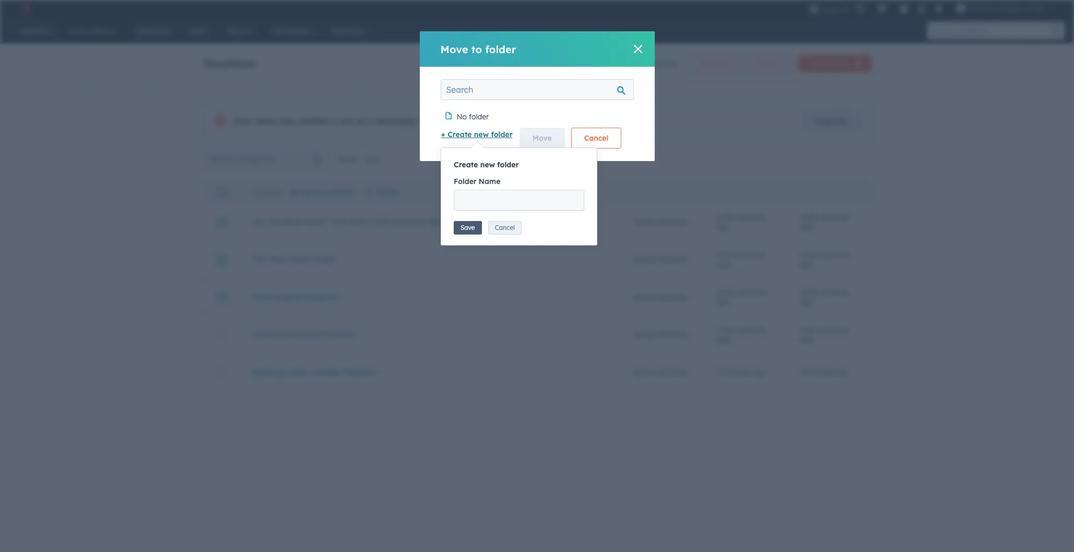 Task type: locate. For each thing, give the bounding box(es) containing it.
ago
[[716, 222, 730, 232], [800, 222, 813, 232], [716, 260, 730, 269], [800, 260, 813, 269], [716, 297, 730, 307], [800, 297, 813, 307], [716, 335, 730, 344], [800, 335, 813, 344], [752, 368, 765, 377], [835, 368, 849, 377]]

james for sample
[[633, 368, 656, 377]]

0 horizontal spatial to
[[323, 188, 331, 197]]

james peterson for content
[[633, 330, 688, 340]]

to
[[471, 43, 482, 56], [323, 188, 331, 197]]

5 james peterson from the top
[[633, 368, 688, 377]]

0 vertical spatial cancel button
[[571, 128, 622, 149]]

1 horizontal spatial of
[[635, 59, 643, 68]]

cancel for save
[[495, 224, 515, 232]]

created left new folder button
[[651, 59, 677, 68]]

2 peterson from the top
[[658, 255, 688, 264]]

new
[[699, 60, 712, 67], [808, 60, 821, 67]]

0 vertical spatial create
[[448, 130, 472, 139]]

1 vertical spatial created
[[297, 116, 329, 126]]

email"
[[304, 217, 328, 227]]

2 horizontal spatial 3
[[800, 368, 804, 377]]

from
[[306, 330, 324, 340]]

Search search field
[[203, 149, 330, 170]]

move to folder
[[440, 43, 516, 56], [302, 188, 354, 197]]

create down more
[[448, 130, 472, 139]]

cancel for move
[[584, 134, 608, 143]]

cancel button down 'folder name' text box
[[488, 222, 522, 235]]

any button
[[364, 149, 393, 170]]

cancel button down starter. in the right of the page
[[571, 128, 622, 149]]

1 horizontal spatial cancel button
[[571, 128, 622, 149]]

new up name
[[480, 160, 495, 170]]

0 vertical spatial cancel
[[584, 134, 608, 143]]

1 horizontal spatial cancel
[[584, 134, 608, 143]]

0 horizontal spatial cancel
[[495, 224, 515, 232]]

1 james peterson from the top
[[633, 217, 688, 227]]

+ create new folder
[[441, 130, 513, 139]]

folder name
[[454, 177, 500, 186]]

Search search field
[[440, 79, 634, 100]]

breakup email - sample template link
[[252, 368, 377, 377]]

5
[[629, 59, 633, 68], [645, 59, 649, 68], [332, 116, 337, 126], [367, 116, 372, 126]]

marketplaces button
[[871, 0, 893, 17]]

seconds
[[737, 213, 765, 222], [821, 213, 849, 222], [737, 250, 765, 260], [821, 250, 849, 260], [737, 288, 765, 297], [821, 288, 849, 297], [737, 326, 765, 335], [821, 326, 849, 335]]

cancel
[[584, 134, 608, 143], [495, 224, 515, 232]]

upgrade inside "link"
[[816, 116, 847, 126]]

james
[[633, 217, 656, 227], [633, 255, 656, 264], [633, 293, 656, 302], [633, 330, 656, 340], [633, 368, 656, 377]]

1 horizontal spatial 3
[[716, 368, 720, 377]]

delete button
[[365, 188, 400, 197]]

cancel down starter. in the right of the page
[[584, 134, 608, 143]]

created for has
[[297, 116, 329, 126]]

0 horizontal spatial move
[[302, 188, 321, 197]]

few
[[723, 213, 735, 222], [807, 213, 819, 222], [723, 250, 735, 260], [807, 250, 819, 260], [723, 288, 735, 297], [807, 288, 819, 297], [723, 326, 735, 335], [807, 326, 819, 335]]

templates banner
[[203, 52, 871, 72]]

5 james from the top
[[633, 368, 656, 377]]

breakup
[[252, 368, 283, 377]]

move inside button
[[533, 134, 552, 143]]

provation design studio button
[[950, 0, 1060, 17]]

new folder button
[[690, 55, 740, 72]]

0 vertical spatial new
[[474, 130, 489, 139]]

0 horizontal spatial 3 minutes ago
[[716, 368, 765, 377]]

1 horizontal spatial minutes
[[806, 368, 833, 377]]

james peterson for email
[[633, 255, 688, 264]]

new down the templates
[[474, 130, 489, 139]]

4 peterson from the top
[[658, 330, 688, 340]]

hubspot image
[[19, 2, 31, 15]]

1 horizontal spatial move
[[440, 43, 468, 56]]

name
[[479, 177, 500, 186]]

cancel down 'folder name' text box
[[495, 224, 515, 232]]

owner:
[[336, 155, 360, 164]]

0 horizontal spatial of
[[356, 116, 365, 126]]

"breakup
[[268, 217, 302, 227]]

1 horizontal spatial 3 minutes ago
[[800, 368, 849, 377]]

0 vertical spatial created
[[651, 59, 677, 68]]

2 new from the left
[[808, 60, 821, 67]]

1 peterson from the top
[[658, 217, 688, 227]]

1 vertical spatial upgrade
[[816, 116, 847, 126]]

of inside "templates" banner
[[635, 59, 643, 68]]

1 minutes from the left
[[722, 368, 750, 377]]

design
[[1000, 4, 1022, 13]]

sample
[[313, 368, 341, 377]]

crm
[[526, 116, 542, 125]]

a
[[716, 213, 721, 222], [800, 213, 804, 222], [368, 217, 373, 227], [716, 250, 721, 260], [800, 250, 804, 260], [716, 288, 721, 297], [800, 288, 804, 297], [716, 326, 721, 335], [800, 326, 804, 335]]

0 vertical spatial move to folder
[[440, 43, 516, 56]]

new right 5 of 5 created
[[699, 60, 712, 67]]

of right out on the top left
[[356, 116, 365, 126]]

1 vertical spatial to
[[323, 188, 331, 197]]

more
[[453, 116, 471, 125]]

rate
[[430, 217, 447, 227]]

new left the template
[[808, 60, 821, 67]]

settings image
[[917, 4, 926, 14]]

0 horizontal spatial move to folder
[[302, 188, 354, 197]]

resource
[[304, 293, 338, 302]]

delete
[[376, 188, 400, 197]]

create up folder
[[454, 160, 478, 170]]

no
[[457, 112, 467, 122]]

1 horizontal spatial move to folder
[[440, 43, 516, 56]]

Folder Name text field
[[454, 190, 584, 211]]

2 horizontal spatial move
[[533, 134, 552, 143]]

0 vertical spatial of
[[635, 59, 643, 68]]

move to folder button
[[290, 188, 354, 197]]

has
[[279, 116, 294, 126]]

settings link
[[915, 3, 928, 14]]

peterson for that
[[658, 217, 688, 227]]

the "next step" email
[[252, 255, 334, 264]]

5 peterson from the top
[[658, 368, 688, 377]]

1 3 minutes ago from the left
[[716, 368, 765, 377]]

1 vertical spatial cancel button
[[488, 222, 522, 235]]

calling icon button
[[851, 2, 869, 15]]

0 horizontal spatial minutes
[[722, 368, 750, 377]]

templates
[[203, 57, 256, 70]]

a few seconds ago
[[716, 213, 765, 232], [800, 213, 849, 232], [716, 250, 765, 269], [800, 250, 849, 269], [716, 288, 765, 307], [800, 288, 849, 307], [716, 326, 765, 344], [800, 326, 849, 344]]

search button
[[1047, 22, 1065, 40]]

folder inside "button"
[[469, 112, 489, 122]]

upgrade link
[[803, 111, 860, 132]]

1 vertical spatial move
[[533, 134, 552, 143]]

inbound
[[252, 330, 284, 340]]

1 horizontal spatial new
[[808, 60, 821, 67]]

menu
[[808, 0, 1062, 17]]

1 horizontal spatial to
[[471, 43, 482, 56]]

james peterson
[[633, 217, 688, 227], [633, 255, 688, 264], [633, 293, 688, 302], [633, 330, 688, 340], [633, 368, 688, 377]]

1 new from the left
[[699, 60, 712, 67]]

Search HubSpot search field
[[927, 22, 1055, 40]]

gets
[[350, 217, 366, 227]]

content
[[326, 330, 355, 340]]

2 vertical spatial move
[[302, 188, 321, 197]]

1 vertical spatial the
[[252, 255, 266, 264]]

create new folder
[[454, 160, 519, 170]]

the for the "next step" email
[[252, 255, 266, 264]]

new inside button
[[808, 60, 821, 67]]

1 vertical spatial cancel
[[495, 224, 515, 232]]

the left "next
[[252, 255, 266, 264]]

peterson for email
[[658, 255, 688, 264]]

new folder
[[699, 60, 731, 67]]

provation
[[968, 4, 998, 13]]

of down close icon
[[635, 59, 643, 68]]

cancel button
[[571, 128, 622, 149], [488, 222, 522, 235]]

new inside button
[[699, 60, 712, 67]]

0 horizontal spatial cancel button
[[488, 222, 522, 235]]

email
[[285, 368, 306, 377]]

of
[[635, 59, 643, 68], [356, 116, 365, 126]]

save
[[461, 224, 475, 232]]

1 vertical spatial create
[[454, 160, 478, 170]]

4 james peterson from the top
[[633, 330, 688, 340]]

help button
[[895, 0, 913, 17]]

0 horizontal spatial created
[[297, 116, 329, 126]]

created inside "templates" banner
[[651, 59, 677, 68]]

move button
[[519, 128, 565, 149]]

1 james from the top
[[633, 217, 656, 227]]

move
[[440, 43, 468, 56], [533, 134, 552, 143], [302, 188, 321, 197]]

2 minutes from the left
[[806, 368, 833, 377]]

folder
[[485, 43, 516, 56], [714, 60, 731, 67], [469, 112, 489, 122], [491, 130, 513, 139], [497, 160, 519, 170], [333, 188, 354, 197]]

peterson
[[658, 217, 688, 227], [658, 255, 688, 264], [658, 293, 688, 302], [658, 330, 688, 340], [658, 368, 688, 377]]

3 minutes ago
[[716, 368, 765, 377], [800, 368, 849, 377]]

2 the from the top
[[252, 255, 266, 264]]

1 horizontal spatial created
[[651, 59, 677, 68]]

upgrade
[[821, 5, 849, 13], [816, 116, 847, 126]]

1 vertical spatial of
[[356, 116, 365, 126]]

analyze
[[755, 60, 778, 67]]

0 vertical spatial the
[[252, 217, 266, 227]]

hubspot link
[[13, 2, 39, 15]]

0 horizontal spatial new
[[699, 60, 712, 67]]

inbound lead from content link
[[252, 330, 355, 340]]

1 the from the top
[[252, 217, 266, 227]]

created
[[651, 59, 677, 68], [297, 116, 329, 126]]

inbound lead from content
[[252, 330, 355, 340]]

minutes
[[722, 368, 750, 377], [806, 368, 833, 377]]

2 james from the top
[[633, 255, 656, 264]]

3
[[252, 189, 256, 197], [716, 368, 720, 377], [800, 368, 804, 377]]

0 vertical spatial to
[[471, 43, 482, 56]]

2 james peterson from the top
[[633, 255, 688, 264]]

the left the "breakup
[[252, 217, 266, 227]]

new
[[474, 130, 489, 139], [480, 160, 495, 170]]

2 3 minutes ago from the left
[[800, 368, 849, 377]]

create
[[448, 130, 472, 139], [454, 160, 478, 170]]

created right has
[[297, 116, 329, 126]]

cancel inside move to folder dialog
[[584, 134, 608, 143]]

4 james from the top
[[633, 330, 656, 340]]

3 james peterson from the top
[[633, 293, 688, 302]]

the
[[252, 217, 266, 227], [252, 255, 266, 264]]

create inside move to folder dialog
[[448, 130, 472, 139]]



Task type: describe. For each thing, give the bounding box(es) containing it.
james peterson image
[[956, 4, 966, 13]]

james for content
[[633, 330, 656, 340]]

no folder
[[457, 112, 489, 122]]

5 of 5 created
[[629, 59, 677, 68]]

the "breakup email" that gets a 33% response rate link
[[252, 217, 447, 227]]

1 vertical spatial move to folder
[[302, 188, 354, 197]]

james for email
[[633, 255, 656, 264]]

help image
[[899, 5, 909, 14]]

out
[[339, 116, 354, 126]]

james peterson for that
[[633, 217, 688, 227]]

the "next step" email link
[[252, 255, 334, 264]]

notifications image
[[934, 5, 944, 14]]

-
[[308, 368, 311, 377]]

helpful
[[276, 293, 302, 302]]

with
[[509, 116, 524, 125]]

response
[[393, 217, 427, 227]]

upgrade image
[[809, 4, 819, 14]]

to inside dialog
[[471, 43, 482, 56]]

move to folder inside dialog
[[440, 43, 516, 56]]

new for new folder
[[699, 60, 712, 67]]

folder
[[454, 177, 477, 186]]

the "breakup email" that gets a 33% response rate
[[252, 217, 447, 227]]

0 vertical spatial move
[[440, 43, 468, 56]]

studio
[[1024, 4, 1045, 13]]

team
[[255, 116, 277, 126]]

new template
[[808, 60, 849, 67]]

starter.
[[563, 116, 588, 125]]

new inside move to folder dialog
[[474, 130, 489, 139]]

selected
[[257, 189, 282, 197]]

move to folder dialog
[[420, 31, 655, 161]]

templates.
[[375, 116, 419, 126]]

any
[[365, 155, 379, 164]]

lead
[[286, 330, 304, 340]]

your
[[233, 116, 252, 126]]

save button
[[454, 222, 482, 235]]

notifications button
[[930, 0, 948, 17]]

james peterson for sample
[[633, 368, 688, 377]]

3 peterson from the top
[[658, 293, 688, 302]]

suite
[[544, 116, 561, 125]]

provation design studio
[[968, 4, 1045, 13]]

share helpful resource link
[[252, 293, 338, 302]]

breakup email - sample template
[[252, 368, 377, 377]]

template
[[343, 368, 377, 377]]

unlock
[[427, 116, 451, 125]]

menu containing provation design studio
[[808, 0, 1062, 17]]

new for new template
[[808, 60, 821, 67]]

created for 5
[[651, 59, 677, 68]]

0 horizontal spatial 3
[[252, 189, 256, 197]]

0 vertical spatial upgrade
[[821, 5, 849, 13]]

your team has created 5 out of 5 templates.
[[233, 116, 419, 126]]

new template button
[[799, 55, 871, 72]]

cancel button for save
[[488, 222, 522, 235]]

+ create new folder button
[[440, 130, 513, 139]]

3 james from the top
[[633, 293, 656, 302]]

share
[[252, 293, 273, 302]]

cancel button for move
[[571, 128, 622, 149]]

3 selected
[[252, 189, 282, 197]]

close image
[[634, 45, 642, 53]]

templates
[[473, 116, 507, 125]]

calling icon image
[[855, 4, 865, 14]]

peterson for sample
[[658, 368, 688, 377]]

no folder button
[[440, 107, 634, 127]]

+
[[441, 130, 445, 139]]

search image
[[1052, 27, 1059, 34]]

marketplaces image
[[877, 5, 887, 14]]

james for that
[[633, 217, 656, 227]]

1 vertical spatial new
[[480, 160, 495, 170]]

share helpful resource
[[252, 293, 338, 302]]

unlock more templates with crm suite starter.
[[427, 116, 588, 125]]

folder inside button
[[714, 60, 731, 67]]

the for the "breakup email" that gets a 33% response rate
[[252, 217, 266, 227]]

33%
[[375, 217, 391, 227]]

step"
[[291, 255, 311, 264]]

email
[[313, 255, 334, 264]]

template
[[823, 60, 849, 67]]

that
[[331, 217, 347, 227]]

analyze button
[[746, 55, 793, 72]]

peterson for content
[[658, 330, 688, 340]]

"next
[[268, 255, 289, 264]]



Task type: vqa. For each thing, say whether or not it's contained in the screenshot.
Your Preferences ELEMENT
no



